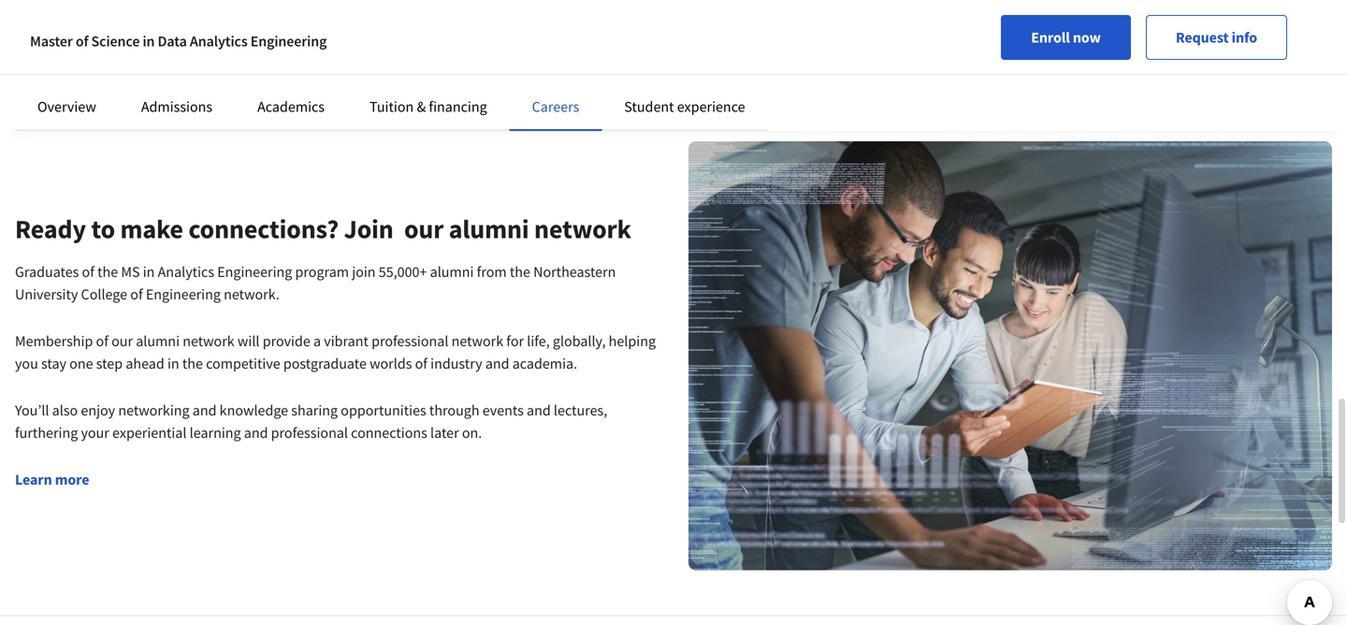 Task type: describe. For each thing, give the bounding box(es) containing it.
of right worlds
[[415, 354, 428, 373]]

ready
[[15, 212, 86, 245]]

experience
[[677, 97, 745, 116]]

of down ms
[[130, 285, 143, 304]]

from inside graduates of the ms in analytics engineering program join 55,000+ alumni from the northeastern university college of engineering network.
[[477, 262, 507, 281]]

sectors
[[107, 22, 152, 40]]

admissions link
[[141, 97, 213, 116]]

for
[[507, 332, 524, 350]]

opportunities
[[341, 401, 427, 420]]

on.
[[462, 423, 482, 442]]

admissions
[[141, 97, 213, 116]]

55,000+
[[379, 262, 427, 281]]

competitive
[[206, 354, 280, 373]]

of for science
[[76, 32, 88, 51]]

careers link
[[532, 97, 580, 116]]

data inside data mining techniques, from classification to clustering in multiple sectors
[[51, 0, 80, 18]]

student experience link
[[624, 97, 745, 116]]

data mining techniques, from classification to clustering in multiple sectors
[[51, 0, 416, 40]]

enroll now
[[1031, 28, 1101, 47]]

make
[[120, 212, 183, 245]]

tuition
[[370, 97, 414, 116]]

careers
[[532, 97, 580, 116]]

2 vertical spatial engineering
[[146, 285, 221, 304]]

through
[[429, 401, 480, 420]]

globally,
[[553, 332, 606, 350]]

worlds
[[370, 354, 412, 373]]

1 vertical spatial to
[[91, 212, 115, 245]]

connections?
[[189, 212, 339, 245]]

in inside the membership of our alumni network will provide a vibrant professional network for life, globally, helping you stay one step ahead in the competitive postgraduate worlds of industry and academia.
[[167, 354, 179, 373]]

vibrant
[[324, 332, 369, 350]]

stay
[[41, 354, 66, 373]]

membership
[[15, 332, 93, 350]]

will
[[238, 332, 260, 350]]

ahead
[[126, 354, 164, 373]]

enjoy
[[81, 401, 115, 420]]

program
[[295, 262, 349, 281]]

science
[[91, 32, 140, 51]]

and right events
[[527, 401, 551, 420]]

clustering
[[339, 0, 401, 18]]

enroll now button
[[1002, 15, 1131, 60]]

classification
[[239, 0, 320, 18]]

engineering for in
[[217, 262, 292, 281]]

of for the
[[82, 262, 94, 281]]

tuition & financing link
[[370, 97, 487, 116]]

the inside the membership of our alumni network will provide a vibrant professional network for life, globally, helping you stay one step ahead in the competitive postgraduate worlds of industry and academia.
[[182, 354, 203, 373]]

student
[[624, 97, 674, 116]]

learning
[[190, 423, 241, 442]]

professional inside you'll also enjoy networking and knowledge sharing opportunities through events and lectures, furthering your experiential learning and professional connections later on.
[[271, 423, 348, 442]]

learn
[[15, 470, 52, 489]]

in inside data mining techniques, from classification to clustering in multiple sectors
[[404, 0, 416, 18]]

request
[[1176, 28, 1229, 47]]

info
[[1232, 28, 1258, 47]]

membership of our alumni network will provide a vibrant professional network for life, globally, helping you stay one step ahead in the competitive postgraduate worlds of industry and academia.
[[15, 332, 656, 373]]

you'll
[[15, 401, 49, 420]]

alumni inside the membership of our alumni network will provide a vibrant professional network for life, globally, helping you stay one step ahead in the competitive postgraduate worlds of industry and academia.
[[136, 332, 180, 350]]

overview link
[[37, 97, 96, 116]]

2 horizontal spatial the
[[510, 262, 531, 281]]

enroll
[[1031, 28, 1070, 47]]

academia.
[[513, 354, 577, 373]]

one
[[69, 354, 93, 373]]

also
[[52, 401, 78, 420]]

to inside data mining techniques, from classification to clustering in multiple sectors
[[323, 0, 336, 18]]

a
[[313, 332, 321, 350]]

life,
[[527, 332, 550, 350]]

learn more link
[[15, 470, 89, 489]]

overview
[[37, 97, 96, 116]]

0 horizontal spatial the
[[97, 262, 118, 281]]



Task type: vqa. For each thing, say whether or not it's contained in the screenshot.
top "other"
no



Task type: locate. For each thing, give the bounding box(es) containing it.
our
[[404, 212, 444, 245], [111, 332, 133, 350]]

lectures,
[[554, 401, 608, 420]]

network.
[[224, 285, 280, 304]]

1 horizontal spatial professional
[[372, 332, 449, 350]]

2 vertical spatial alumni
[[136, 332, 180, 350]]

1 vertical spatial professional
[[271, 423, 348, 442]]

in
[[404, 0, 416, 18], [143, 32, 155, 51], [143, 262, 155, 281], [167, 354, 179, 373]]

university
[[15, 285, 78, 304]]

engineering left network.
[[146, 285, 221, 304]]

1 horizontal spatial network
[[452, 332, 504, 350]]

of right master
[[76, 32, 88, 51]]

analytics down 'techniques,'
[[190, 32, 248, 51]]

to left make
[[91, 212, 115, 245]]

0 horizontal spatial to
[[91, 212, 115, 245]]

analytics down make
[[158, 262, 214, 281]]

the left northeastern
[[510, 262, 531, 281]]

engineering
[[251, 32, 327, 51], [217, 262, 292, 281], [146, 285, 221, 304]]

provide
[[263, 332, 311, 350]]

the right ahead
[[182, 354, 203, 373]]

from
[[206, 0, 236, 18], [477, 262, 507, 281]]

data
[[51, 0, 80, 18], [158, 32, 187, 51]]

analytics for data
[[190, 32, 248, 51]]

engineering up network.
[[217, 262, 292, 281]]

northeastern
[[534, 262, 616, 281]]

our up 55,000+
[[404, 212, 444, 245]]

later
[[431, 423, 459, 442]]

more
[[55, 470, 89, 489]]

knowledge
[[220, 401, 288, 420]]

1 horizontal spatial the
[[182, 354, 203, 373]]

0 vertical spatial engineering
[[251, 32, 327, 51]]

and down for
[[486, 354, 510, 373]]

1 vertical spatial analytics
[[158, 262, 214, 281]]

&
[[417, 97, 426, 116]]

0 vertical spatial data
[[51, 0, 80, 18]]

step
[[96, 354, 123, 373]]

1 horizontal spatial to
[[323, 0, 336, 18]]

master
[[30, 32, 73, 51]]

0 horizontal spatial data
[[51, 0, 80, 18]]

analytics
[[190, 32, 248, 51], [158, 262, 214, 281]]

engineering for data
[[251, 32, 327, 51]]

mining
[[83, 0, 127, 18]]

experiential
[[112, 423, 187, 442]]

in right ahead
[[167, 354, 179, 373]]

techniques,
[[130, 0, 203, 18]]

0 vertical spatial alumni
[[449, 212, 529, 245]]

ms
[[121, 262, 140, 281]]

data down 'techniques,'
[[158, 32, 187, 51]]

1 horizontal spatial from
[[477, 262, 507, 281]]

graduates of the ms in analytics engineering program join 55,000+ alumni from the northeastern university college of engineering network.
[[15, 262, 616, 304]]

professional inside the membership of our alumni network will provide a vibrant professional network for life, globally, helping you stay one step ahead in the competitive postgraduate worlds of industry and academia.
[[372, 332, 449, 350]]

to
[[323, 0, 336, 18], [91, 212, 115, 245]]

network left will
[[183, 332, 235, 350]]

furthering
[[15, 423, 78, 442]]

of for our
[[96, 332, 108, 350]]

of up step
[[96, 332, 108, 350]]

connections
[[351, 423, 428, 442]]

your
[[81, 423, 109, 442]]

0 vertical spatial from
[[206, 0, 236, 18]]

of up college
[[82, 262, 94, 281]]

1 vertical spatial engineering
[[217, 262, 292, 281]]

alumni
[[449, 212, 529, 245], [430, 262, 474, 281], [136, 332, 180, 350]]

master of science in data analytics engineering
[[30, 32, 327, 51]]

you'll also enjoy networking and knowledge sharing opportunities through events and lectures, furthering your experiential learning and professional connections later on.
[[15, 401, 608, 442]]

professional
[[372, 332, 449, 350], [271, 423, 348, 442]]

0 horizontal spatial our
[[111, 332, 133, 350]]

data up multiple
[[51, 0, 80, 18]]

network
[[534, 212, 632, 245], [183, 332, 235, 350], [452, 332, 504, 350]]

0 vertical spatial our
[[404, 212, 444, 245]]

2 horizontal spatial network
[[534, 212, 632, 245]]

the up college
[[97, 262, 118, 281]]

multiple
[[51, 22, 104, 40]]

1 vertical spatial our
[[111, 332, 133, 350]]

in right clustering
[[404, 0, 416, 18]]

to left clustering
[[323, 0, 336, 18]]

graduates
[[15, 262, 79, 281]]

events
[[483, 401, 524, 420]]

academics link
[[257, 97, 325, 116]]

professional up worlds
[[372, 332, 449, 350]]

request info
[[1176, 28, 1258, 47]]

0 horizontal spatial from
[[206, 0, 236, 18]]

1 horizontal spatial our
[[404, 212, 444, 245]]

and down knowledge
[[244, 423, 268, 442]]

0 horizontal spatial network
[[183, 332, 235, 350]]

the
[[97, 262, 118, 281], [510, 262, 531, 281], [182, 354, 203, 373]]

now
[[1073, 28, 1101, 47]]

1 vertical spatial data
[[158, 32, 187, 51]]

in inside graduates of the ms in analytics engineering program join 55,000+ alumni from the northeastern university college of engineering network.
[[143, 262, 155, 281]]

our up step
[[111, 332, 133, 350]]

professional down sharing
[[271, 423, 348, 442]]

1 horizontal spatial data
[[158, 32, 187, 51]]

academics
[[257, 97, 325, 116]]

alumni inside graduates of the ms in analytics engineering program join 55,000+ alumni from the northeastern university college of engineering network.
[[430, 262, 474, 281]]

from up for
[[477, 262, 507, 281]]

and
[[486, 354, 510, 373], [193, 401, 217, 420], [527, 401, 551, 420], [244, 423, 268, 442]]

analytics inside graduates of the ms in analytics engineering program join 55,000+ alumni from the northeastern university college of engineering network.
[[158, 262, 214, 281]]

in right ms
[[143, 262, 155, 281]]

network up northeastern
[[534, 212, 632, 245]]

you
[[15, 354, 38, 373]]

of
[[76, 32, 88, 51], [82, 262, 94, 281], [130, 285, 143, 304], [96, 332, 108, 350], [415, 354, 428, 373]]

our inside the membership of our alumni network will provide a vibrant professional network for life, globally, helping you stay one step ahead in the competitive postgraduate worlds of industry and academia.
[[111, 332, 133, 350]]

1 vertical spatial from
[[477, 262, 507, 281]]

0 vertical spatial professional
[[372, 332, 449, 350]]

1 vertical spatial alumni
[[430, 262, 474, 281]]

tuition & financing
[[370, 97, 487, 116]]

0 vertical spatial analytics
[[190, 32, 248, 51]]

from up master of science in data analytics engineering
[[206, 0, 236, 18]]

engineering down 'classification'
[[251, 32, 327, 51]]

from inside data mining techniques, from classification to clustering in multiple sectors
[[206, 0, 236, 18]]

0 horizontal spatial professional
[[271, 423, 348, 442]]

industry
[[431, 354, 483, 373]]

and inside the membership of our alumni network will provide a vibrant professional network for life, globally, helping you stay one step ahead in the competitive postgraduate worlds of industry and academia.
[[486, 354, 510, 373]]

postgraduate
[[283, 354, 367, 373]]

networking
[[118, 401, 190, 420]]

join
[[352, 262, 376, 281]]

learn more
[[15, 470, 89, 489]]

in right science
[[143, 32, 155, 51]]

request info button
[[1146, 15, 1288, 60]]

network up industry
[[452, 332, 504, 350]]

sharing
[[291, 401, 338, 420]]

college
[[81, 285, 127, 304]]

student experience
[[624, 97, 745, 116]]

0 vertical spatial to
[[323, 0, 336, 18]]

ready to make connections? join  our alumni network
[[15, 212, 632, 245]]

financing
[[429, 97, 487, 116]]

analytics for in
[[158, 262, 214, 281]]

helping
[[609, 332, 656, 350]]

and up learning
[[193, 401, 217, 420]]



